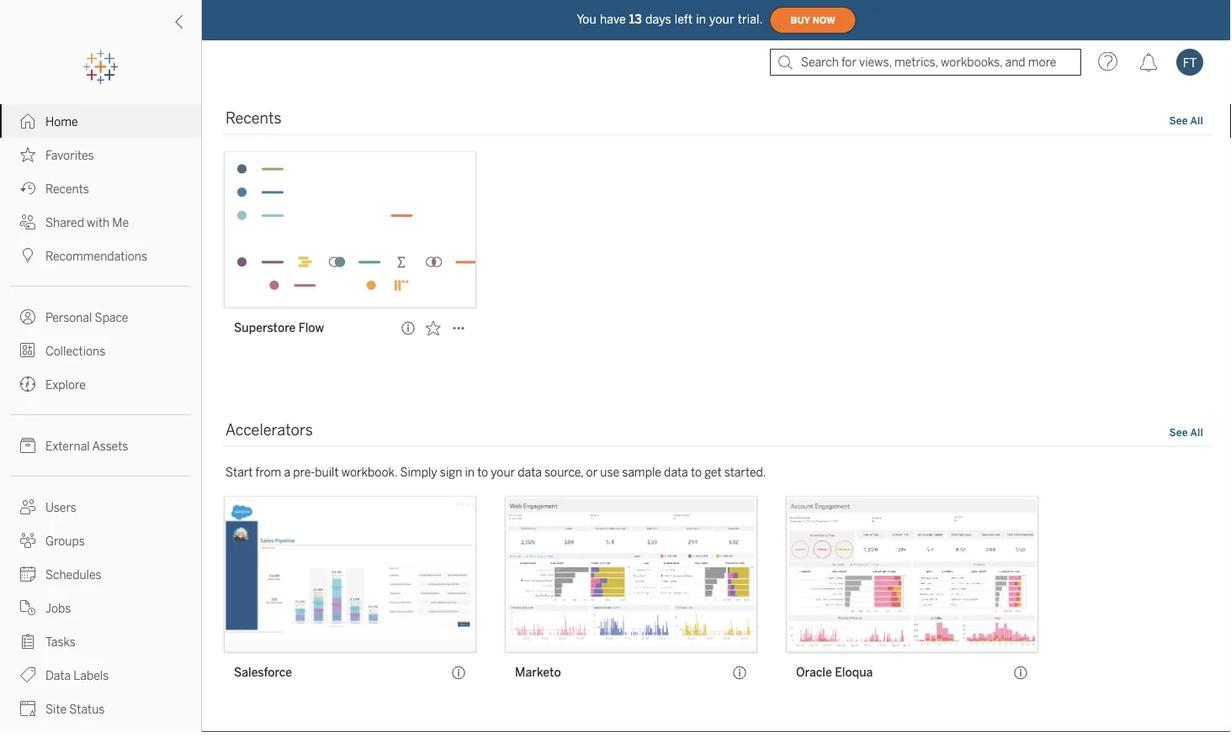 Task type: locate. For each thing, give the bounding box(es) containing it.
0 horizontal spatial your
[[491, 466, 515, 480]]

see for recents
[[1169, 114, 1188, 127]]

to right sign
[[477, 466, 488, 480]]

1 see all from the top
[[1169, 114, 1203, 127]]

2 see all link from the top
[[1168, 424, 1204, 442]]

start from a pre-built workbook. simply sign in to your data source, or use sample data to get started.
[[226, 466, 766, 480]]

to
[[477, 466, 488, 480], [691, 466, 702, 480]]

data left source,
[[518, 466, 542, 480]]

recents link
[[0, 172, 201, 205]]

with
[[87, 216, 110, 230]]

use
[[600, 466, 619, 480]]

1 vertical spatial see all
[[1169, 427, 1203, 439]]

tasks link
[[0, 625, 201, 659]]

site status
[[45, 703, 105, 717]]

schedules
[[45, 568, 101, 582]]

0 horizontal spatial to
[[477, 466, 488, 480]]

in
[[696, 12, 706, 26], [465, 466, 475, 480]]

1 all from the top
[[1190, 114, 1203, 127]]

1 vertical spatial in
[[465, 466, 475, 480]]

oracle
[[796, 666, 832, 680]]

labels
[[73, 669, 109, 683]]

0 vertical spatial see
[[1169, 114, 1188, 127]]

explore
[[45, 378, 86, 392]]

explore link
[[0, 368, 201, 401]]

0 horizontal spatial recents
[[45, 182, 89, 196]]

groups link
[[0, 524, 201, 558]]

users link
[[0, 491, 201, 524]]

1 vertical spatial recents
[[45, 182, 89, 196]]

schedules link
[[0, 558, 201, 592]]

2 all from the top
[[1190, 427, 1203, 439]]

recents
[[226, 109, 282, 127], [45, 182, 89, 196]]

superstore
[[234, 321, 296, 335]]

0 vertical spatial see all
[[1169, 114, 1203, 127]]

1 see from the top
[[1169, 114, 1188, 127]]

jobs link
[[0, 592, 201, 625]]

2 see all from the top
[[1169, 427, 1203, 439]]

flow
[[298, 321, 324, 335]]

personal space
[[45, 311, 128, 325]]

pre-
[[293, 466, 315, 480]]

see all link
[[1168, 112, 1204, 130], [1168, 424, 1204, 442]]

1 to from the left
[[477, 466, 488, 480]]

see
[[1169, 114, 1188, 127], [1169, 427, 1188, 439]]

0 horizontal spatial data
[[518, 466, 542, 480]]

space
[[95, 311, 128, 325]]

0 vertical spatial see all link
[[1168, 112, 1204, 130]]

from
[[255, 466, 281, 480]]

superstore flow
[[234, 321, 324, 335]]

built
[[315, 466, 339, 480]]

oracle eloqua
[[796, 666, 873, 680]]

home
[[45, 115, 78, 129]]

1 horizontal spatial in
[[696, 12, 706, 26]]

1 see all link from the top
[[1168, 112, 1204, 130]]

1 vertical spatial your
[[491, 466, 515, 480]]

1 horizontal spatial your
[[709, 12, 734, 26]]

in right left
[[696, 12, 706, 26]]

or
[[586, 466, 598, 480]]

now
[[813, 15, 835, 25]]

eloqua
[[835, 666, 873, 680]]

your left trial.
[[709, 12, 734, 26]]

see all link for recents
[[1168, 112, 1204, 130]]

in right sign
[[465, 466, 475, 480]]

1 horizontal spatial recents
[[226, 109, 282, 127]]

your right sign
[[491, 466, 515, 480]]

1 horizontal spatial to
[[691, 466, 702, 480]]

1 vertical spatial see
[[1169, 427, 1188, 439]]

a
[[284, 466, 290, 480]]

sign
[[440, 466, 462, 480]]

your
[[709, 12, 734, 26], [491, 466, 515, 480]]

have
[[600, 12, 626, 26]]

0 vertical spatial your
[[709, 12, 734, 26]]

to left get
[[691, 466, 702, 480]]

data labels link
[[0, 659, 201, 693]]

all
[[1190, 114, 1203, 127], [1190, 427, 1203, 439]]

buy
[[791, 15, 810, 25]]

site
[[45, 703, 67, 717]]

see all for recents
[[1169, 114, 1203, 127]]

navigation panel element
[[0, 50, 201, 733]]

1 vertical spatial all
[[1190, 427, 1203, 439]]

recents inside recents link
[[45, 182, 89, 196]]

home link
[[0, 104, 201, 138]]

data
[[518, 466, 542, 480], [664, 466, 688, 480]]

1 horizontal spatial data
[[664, 466, 688, 480]]

2 see from the top
[[1169, 427, 1188, 439]]

groups
[[45, 535, 85, 549]]

1 vertical spatial see all link
[[1168, 424, 1204, 442]]

collections
[[45, 345, 105, 358]]

data right sample
[[664, 466, 688, 480]]

salesforce
[[234, 666, 292, 680]]

tasks
[[45, 636, 76, 650]]

13
[[629, 12, 642, 26]]

start
[[226, 466, 253, 480]]

favorites link
[[0, 138, 201, 172]]

Search for views, metrics, workbooks, and more text field
[[770, 49, 1081, 76]]

personal space link
[[0, 300, 201, 334]]

sample
[[622, 466, 661, 480]]

0 vertical spatial all
[[1190, 114, 1203, 127]]

days
[[645, 12, 671, 26]]

users
[[45, 501, 76, 515]]

see all
[[1169, 114, 1203, 127], [1169, 427, 1203, 439]]

0 vertical spatial recents
[[226, 109, 282, 127]]

assets
[[92, 440, 128, 454]]

data labels
[[45, 669, 109, 683]]

see for accelerators
[[1169, 427, 1188, 439]]



Task type: vqa. For each thing, say whether or not it's contained in the screenshot.
search for views, workbooks, and more text field
no



Task type: describe. For each thing, give the bounding box(es) containing it.
external assets link
[[0, 429, 201, 463]]

1 data from the left
[[518, 466, 542, 480]]

shared with me
[[45, 216, 129, 230]]

jobs
[[45, 602, 71, 616]]

source,
[[545, 466, 584, 480]]

all for recents
[[1190, 114, 1203, 127]]

shared
[[45, 216, 84, 230]]

data
[[45, 669, 71, 683]]

main navigation. press the up and down arrow keys to access links. element
[[0, 104, 201, 733]]

you
[[577, 12, 597, 26]]

site status link
[[0, 693, 201, 726]]

buy now
[[791, 15, 835, 25]]

marketo
[[515, 666, 561, 680]]

collections link
[[0, 334, 201, 368]]

you have 13 days left in your trial.
[[577, 12, 763, 26]]

recommendations link
[[0, 239, 201, 273]]

2 data from the left
[[664, 466, 688, 480]]

2 to from the left
[[691, 466, 702, 480]]

0 vertical spatial in
[[696, 12, 706, 26]]

all for accelerators
[[1190, 427, 1203, 439]]

personal
[[45, 311, 92, 325]]

recommendations
[[45, 250, 147, 263]]

see all for accelerators
[[1169, 427, 1203, 439]]

status
[[69, 703, 105, 717]]

workbook.
[[341, 466, 397, 480]]

shared with me link
[[0, 205, 201, 239]]

buy now button
[[770, 7, 856, 34]]

accelerators
[[226, 422, 313, 440]]

favorites
[[45, 149, 94, 162]]

trial.
[[738, 12, 763, 26]]

left
[[675, 12, 693, 26]]

0 horizontal spatial in
[[465, 466, 475, 480]]

see all link for accelerators
[[1168, 424, 1204, 442]]

simply
[[400, 466, 437, 480]]

external assets
[[45, 440, 128, 454]]

me
[[112, 216, 129, 230]]

started.
[[724, 466, 766, 480]]

external
[[45, 440, 90, 454]]

get
[[704, 466, 722, 480]]



